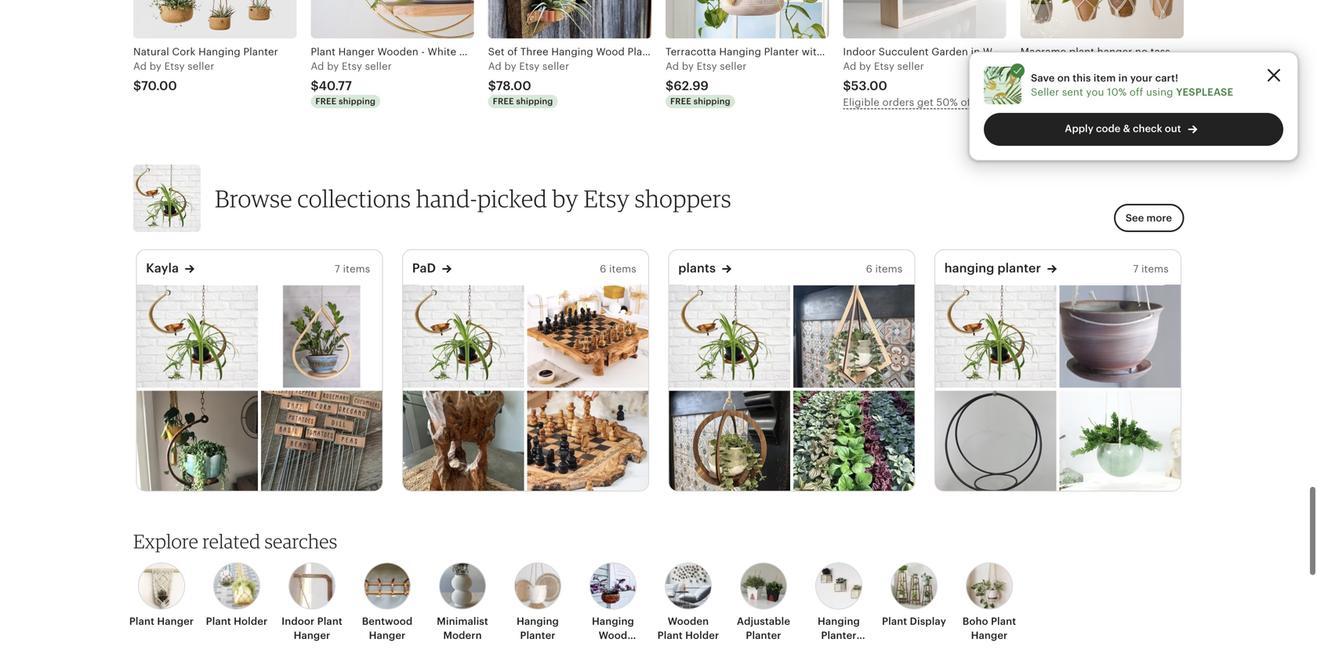 Task type: describe. For each thing, give the bounding box(es) containing it.
a d b y etsy seller $ 62.99 free shipping
[[666, 60, 747, 106]]

shipping for 78.00
[[516, 96, 553, 106]]

pad
[[412, 261, 436, 275]]

plant hanger wooden - white oak - hanging wood planter a d b y etsy seller $ 40.77 free shipping
[[311, 46, 599, 106]]

wooden inside plant hanger wooden - white oak - hanging wood planter a d b y etsy seller $ 40.77 free shipping
[[378, 46, 419, 58]]

code
[[1096, 123, 1121, 134]]

eligible orders get 50% off button
[[843, 94, 1006, 110]]

hanging ceramic planter with built in catch basin, modern pottery planter, indoor/outdoor, 4 inch, 6 inch, 8 inch, 10 inch,  made in canada image
[[1059, 285, 1181, 388]]

hanging for hanging wood planter
[[592, 615, 634, 627]]

yesplease
[[1176, 86, 1233, 98]]

cork
[[172, 46, 196, 58]]

adjustable planter
[[737, 615, 790, 641]]

hanger for bentwood hanger
[[369, 630, 406, 641]]

apply
[[1065, 123, 1094, 134]]

hanging wood planter link
[[580, 562, 646, 656]]

get
[[917, 96, 934, 108]]

more
[[1147, 212, 1172, 224]]

20, 40, 80 pack of copper plant markers + free paint marker /  plant labels / garden markers / terracotta plant tags / centerpiece / zo image
[[261, 391, 382, 494]]

plant holder
[[206, 615, 268, 627]]

plant inside plant hanger wooden - white oak - hanging wood planter a d b y etsy seller $ 40.77 free shipping
[[311, 46, 336, 58]]

hanging planter
[[517, 615, 559, 641]]

orders
[[882, 96, 914, 108]]

by
[[552, 184, 579, 213]]

wooden plant holder link
[[655, 562, 721, 643]]

explore related searches region
[[124, 529, 1193, 664]]

plant hanger
[[129, 615, 194, 627]]

natural cork hanging planter a d b y etsy seller $ 70.00
[[133, 46, 278, 93]]

shoppers
[[635, 184, 732, 213]]

plant inside indoor plant hanger
[[317, 615, 343, 627]]

planter inside hanging planter
[[520, 630, 556, 641]]

eligible
[[843, 96, 880, 108]]

white
[[428, 46, 456, 58]]

boho
[[963, 615, 988, 627]]

(40%
[[1056, 95, 1081, 107]]

hanging planter link
[[505, 562, 571, 643]]

bentwood hanger link
[[354, 562, 420, 643]]

hanging for hanging planter wood
[[818, 615, 860, 627]]

62.99
[[674, 79, 709, 93]]

wooden chess set handmade from olive wood | vintage chess sets with board | chess gifts (+free personalization & wood finish) image
[[527, 285, 648, 388]]

boho plant hanger link
[[957, 562, 1022, 643]]

set of three hanging wood plaques with copper holders without plants image
[[488, 0, 652, 38]]

terracotta hanging planter with sturdy jute hanger, indoor, outdoor hanger, handmade with unique leaf design, popular housewarming gift image
[[666, 0, 829, 38]]

see more
[[1126, 212, 1172, 224]]

d inside plant hanger wooden - white oak - hanging wood planter a d b y etsy seller $ 40.77 free shipping
[[318, 60, 324, 72]]

seller inside plant hanger wooden - white oak - hanging wood planter a d b y etsy seller $ 40.77 free shipping
[[365, 60, 392, 72]]

seller for 53.00
[[897, 60, 924, 72]]

free for off)
[[1025, 111, 1046, 120]]

cart!
[[1155, 72, 1179, 84]]

d for 78.00
[[495, 60, 502, 72]]

you
[[1086, 86, 1104, 98]]

a for off)
[[1021, 60, 1028, 72]]

70.00
[[141, 79, 177, 93]]

natural cork hanging planter image
[[133, 0, 297, 38]]

indoor plant hanger
[[282, 615, 343, 641]]

free inside plant hanger wooden - white oak - hanging wood planter a d b y etsy seller $ 40.77 free shipping
[[315, 96, 337, 106]]

$ inside a d b y etsy seller $ 78.00 free shipping
[[488, 79, 496, 93]]

7 items for kayla
[[335, 263, 370, 275]]

d for 62.99
[[672, 60, 679, 72]]

hanger for plant hanger
[[157, 615, 194, 627]]

d for 53.00
[[850, 60, 857, 72]]

wood inside plant hanger wooden - white oak - hanging wood planter a d b y etsy seller $ 40.77 free shipping
[[533, 46, 562, 58]]

&
[[1123, 123, 1130, 134]]

7 for hanging planter
[[1133, 263, 1139, 275]]

$ inside plant hanger wooden - white oak - hanging wood planter a d b y etsy seller $ 40.77 free shipping
[[311, 79, 319, 93]]

browse
[[215, 184, 292, 213]]

wood inside hanging planter wood
[[825, 644, 853, 656]]

hanger inside boho plant hanger
[[971, 630, 1008, 641]]

bentwood half moon indoor plant hanger with copper dish, adjustable balance hook, plant hanging decor, 4.25in pot plant holder, boho decor image for plants
[[669, 285, 790, 388]]

this
[[1073, 72, 1091, 84]]

2 - from the left
[[482, 46, 485, 58]]

a for 53.00
[[843, 60, 850, 72]]

see more link
[[1114, 204, 1184, 232]]

10%
[[1107, 86, 1127, 98]]

in
[[1119, 72, 1128, 84]]

free for 62.99
[[670, 96, 691, 106]]

a d b y etsy seller $ 53.00 eligible orders get 50% off
[[843, 60, 975, 108]]

olive wood chess set with rough edges | handmade wooden chess board | custom chess gift for him unique (free personalization & wood beeswax) image
[[527, 391, 648, 494]]

plant display
[[882, 615, 946, 627]]

hanging planter wood link
[[806, 562, 872, 656]]

holder inside "plant holder" link
[[234, 615, 268, 627]]

y for 78.00
[[511, 60, 516, 72]]

y inside natural cork hanging planter a d b y etsy seller $ 70.00
[[156, 60, 162, 72]]

browse collections hand-picked by etsy shoppers
[[215, 184, 732, 213]]

7 for kayla
[[335, 263, 340, 275]]

adjustable
[[737, 615, 790, 627]]

78.00
[[496, 79, 531, 93]]

explore
[[133, 529, 198, 553]]

plant hanger wooden - white oak - hanging wood planter image
[[311, 0, 474, 38]]

53.00
[[851, 79, 887, 93]]

hanging inside natural cork hanging planter a d b y etsy seller $ 70.00
[[198, 46, 241, 58]]

11.21
[[1029, 79, 1056, 93]]

6 for pad
[[600, 263, 606, 275]]

natural
[[133, 46, 169, 58]]

plant display link
[[881, 562, 947, 628]]

minimalist modern
[[437, 615, 488, 641]]

planter inside natural cork hanging planter a d b y etsy seller $ 70.00
[[243, 46, 278, 58]]

a inside plant hanger wooden - white oak - hanging wood planter a d b y etsy seller $ 40.77 free shipping
[[311, 60, 318, 72]]

items for plants
[[875, 263, 903, 275]]

oak
[[459, 46, 479, 58]]

hanging planter
[[945, 261, 1041, 275]]

small - wooden diamond plant hanger - for hanging/trailing/potted plants - available in ash/oak/walnut image
[[793, 285, 914, 388]]

items for pad
[[609, 263, 636, 275]]

minimalist
[[437, 615, 488, 627]]

on
[[1057, 72, 1070, 84]]

6 items for pad
[[600, 263, 636, 275]]

bentwood hanger
[[362, 615, 413, 641]]

bentwood half moon indoor plant hanger with copper dish, adjustable balance hook, plant hanging decor, 4.25in pot plant holder, boho decor image for kayla
[[137, 285, 258, 388]]

40.77
[[319, 79, 352, 93]]

searches
[[265, 529, 337, 553]]

a d b y etsy seller $ 78.00 free shipping
[[488, 60, 569, 106]]

off inside "a d b y etsy seller $ 53.00 eligible orders get 50% off"
[[961, 96, 975, 108]]

planter
[[998, 261, 1041, 275]]

adjustable planter link
[[731, 562, 797, 643]]

a inside natural cork hanging planter a d b y etsy seller $ 70.00
[[133, 60, 140, 72]]

etsy right by
[[584, 184, 630, 213]]

indoor
[[282, 615, 315, 627]]



Task type: locate. For each thing, give the bounding box(es) containing it.
6 items
[[600, 263, 636, 275], [866, 263, 903, 275]]

6 a from the left
[[1021, 60, 1028, 72]]

7 items
[[335, 263, 370, 275], [1133, 263, 1169, 275]]

wooden left adjustable
[[668, 615, 709, 627]]

b inside plant hanger wooden - white oak - hanging wood planter a d b y etsy seller $ 40.77 free shipping
[[327, 60, 334, 72]]

0 vertical spatial wooden
[[378, 46, 419, 58]]

free for 78.00
[[493, 96, 514, 106]]

4 bentwood half moon indoor plant hanger with copper dish, adjustable balance hook, plant hanging decor, 4.25in pot plant holder, boho decor image from the left
[[935, 285, 1056, 388]]

0 horizontal spatial 6
[[600, 263, 606, 275]]

b inside "a d b y etsy seller $ 53.00 eligible orders get 50% off"
[[859, 60, 866, 72]]

dark brown stained oak wood plant hanger, bentwood plant holder, window plant hanger, boho curved indoor plant display image
[[137, 391, 258, 494]]

planter inside hanging planter wood
[[821, 630, 857, 641]]

d inside a d b y etsy seller $ 78.00 free shipping
[[495, 60, 502, 72]]

1 horizontal spatial 6
[[866, 263, 873, 275]]

y for 53.00
[[866, 60, 871, 72]]

planter inside the adjustable planter
[[746, 630, 781, 641]]

seller inside a d b y etsy seller $ 78.00 free shipping
[[542, 60, 569, 72]]

1 7 from the left
[[335, 263, 340, 275]]

6 up "small - wooden diamond plant hanger - for hanging/trailing/potted plants - available in ash/oak/walnut" image
[[866, 263, 873, 275]]

d inside a d $ 11.21 $ 18.68 (40% off) free shipping
[[1027, 60, 1034, 72]]

5 seller from the left
[[897, 60, 924, 72]]

plant holder link
[[204, 562, 270, 628]]

etsy inside "a d b y etsy seller $ 53.00 eligible orders get 50% off"
[[874, 60, 895, 72]]

1 b from the left
[[150, 60, 156, 72]]

1 d from the left
[[140, 60, 147, 72]]

1 horizontal spatial wooden
[[668, 615, 709, 627]]

b for 78.00
[[504, 60, 511, 72]]

a for 78.00
[[488, 60, 495, 72]]

b up 40.77
[[327, 60, 334, 72]]

5 b from the left
[[859, 60, 866, 72]]

item
[[1094, 72, 1116, 84]]

wooden down plant hanger wooden - white oak - hanging wood planter image
[[378, 46, 419, 58]]

1 seller from the left
[[188, 60, 214, 72]]

shipping for 62.99
[[694, 96, 731, 106]]

3 d from the left
[[495, 60, 502, 72]]

shipping down 40.77
[[339, 96, 376, 106]]

7 up medium wooden plant hanger, tear drop hanger, planter with saucer, air plant hanger, boho, mid century modern planter image
[[335, 263, 340, 275]]

2 bentwood half moon indoor plant hanger with copper dish, adjustable balance hook, plant hanging decor, 4.25in pot plant holder, boho decor image from the left
[[403, 285, 524, 388]]

plant hanger link
[[129, 562, 194, 628]]

hanger up 40.77
[[338, 46, 375, 58]]

off)
[[1084, 95, 1101, 107]]

bentwood half moon indoor plant hanger with copper dish, adjustable balance hook, plant hanging decor, 4.25in pot plant holder, boho decor image for pad
[[403, 285, 524, 388]]

1 horizontal spatial off
[[1130, 86, 1143, 98]]

1 6 from the left
[[600, 263, 606, 275]]

y up 53.00
[[866, 60, 871, 72]]

shipping down 78.00
[[516, 96, 553, 106]]

0 horizontal spatial 7
[[335, 263, 340, 275]]

free inside a d b y etsy seller $ 62.99 free shipping
[[670, 96, 691, 106]]

apply code & check out link
[[984, 113, 1283, 146]]

y
[[156, 60, 162, 72], [333, 60, 339, 72], [511, 60, 516, 72], [688, 60, 694, 72], [866, 60, 871, 72]]

see
[[1126, 212, 1144, 224]]

etsy inside a d b y etsy seller $ 78.00 free shipping
[[519, 60, 540, 72]]

hanging left plant display
[[818, 615, 860, 627]]

1 y from the left
[[156, 60, 162, 72]]

18.68
[[1027, 95, 1053, 107]]

wood inside hanging wood planter
[[599, 630, 627, 641]]

5 d from the left
[[850, 60, 857, 72]]

y inside plant hanger wooden - white oak - hanging wood planter a d b y etsy seller $ 40.77 free shipping
[[333, 60, 339, 72]]

hanging inside "link"
[[592, 615, 634, 627]]

wooden inside wooden plant holder
[[668, 615, 709, 627]]

d inside a d b y etsy seller $ 62.99 free shipping
[[672, 60, 679, 72]]

shipping down 62.99
[[694, 96, 731, 106]]

d up 78.00
[[495, 60, 502, 72]]

free
[[315, 96, 337, 106], [493, 96, 514, 106], [670, 96, 691, 106], [1025, 111, 1046, 120]]

bentwood half moon indoor plant hanger with copper dish, adjustable balance hook, plant hanging decor, 4.25in pot plant holder, boho decor image
[[137, 285, 258, 388], [403, 285, 524, 388], [669, 285, 790, 388], [935, 285, 1056, 388]]

items
[[343, 263, 370, 275], [609, 263, 636, 275], [875, 263, 903, 275], [1142, 263, 1169, 275]]

check
[[1133, 123, 1162, 134]]

items down more on the top right of page
[[1142, 263, 1169, 275]]

7
[[335, 263, 340, 275], [1133, 263, 1139, 275]]

explore related searches
[[133, 529, 337, 553]]

1 bentwood half moon indoor plant hanger with copper dish, adjustable balance hook, plant hanging decor, 4.25in pot plant holder, boho decor image from the left
[[137, 285, 258, 388]]

etsy up 62.99
[[697, 60, 717, 72]]

6 for plants
[[866, 263, 873, 275]]

apply code & check out
[[1065, 123, 1181, 134]]

4 seller from the left
[[720, 60, 747, 72]]

6 items up "small - wooden diamond plant hanger - for hanging/trailing/potted plants - available in ash/oak/walnut" image
[[866, 263, 903, 275]]

0 horizontal spatial 7 items
[[335, 263, 370, 275]]

b up 78.00
[[504, 60, 511, 72]]

hanger down 'indoor' at left
[[294, 630, 330, 641]]

b down the natural
[[150, 60, 156, 72]]

y up 78.00
[[511, 60, 516, 72]]

6
[[600, 263, 606, 275], [866, 263, 873, 275]]

free down '18.68'
[[1025, 111, 1046, 120]]

d inside "a d b y etsy seller $ 53.00 eligible orders get 50% off"
[[850, 60, 857, 72]]

free inside a d b y etsy seller $ 78.00 free shipping
[[493, 96, 514, 106]]

1 vertical spatial wooden
[[668, 615, 709, 627]]

vintage hand carved wooden plant orb bowl holder stand image
[[403, 391, 524, 494]]

bentwood half moon indoor plant hanger with copper dish, adjustable balance hook, plant hanging decor, 4.25in pot plant holder, boho decor image for hanging planter
[[935, 285, 1056, 388]]

kayla
[[146, 261, 179, 275]]

shipping for off)
[[1049, 111, 1085, 120]]

6 d from the left
[[1027, 60, 1034, 72]]

3 seller from the left
[[542, 60, 569, 72]]

hanger inside bentwood hanger
[[369, 630, 406, 641]]

50%
[[936, 96, 958, 108]]

seller
[[188, 60, 214, 72], [365, 60, 392, 72], [542, 60, 569, 72], [720, 60, 747, 72], [897, 60, 924, 72]]

d up 40.77
[[318, 60, 324, 72]]

$ inside "a d b y etsy seller $ 53.00 eligible orders get 50% off"
[[843, 79, 851, 93]]

seller inside "a d b y etsy seller $ 53.00 eligible orders get 50% off"
[[897, 60, 924, 72]]

y down the natural
[[156, 60, 162, 72]]

1 horizontal spatial 7
[[1133, 263, 1139, 275]]

3 y from the left
[[511, 60, 516, 72]]

1 items from the left
[[343, 263, 370, 275]]

hanger inside indoor plant hanger
[[294, 630, 330, 641]]

a for 62.99
[[666, 60, 673, 72]]

5 y from the left
[[866, 60, 871, 72]]

seller inside a d b y etsy seller $ 62.99 free shipping
[[720, 60, 747, 72]]

hanging down natural cork hanging planter image
[[198, 46, 241, 58]]

y up 40.77
[[333, 60, 339, 72]]

seller down plant hanger wooden - white oak - hanging wood planter image
[[365, 60, 392, 72]]

holder left 'indoor' at left
[[234, 615, 268, 627]]

d for off)
[[1027, 60, 1034, 72]]

4 d from the left
[[672, 60, 679, 72]]

a d $ 11.21 $ 18.68 (40% off) free shipping
[[1021, 60, 1101, 120]]

$ inside natural cork hanging planter a d b y etsy seller $ 70.00
[[133, 79, 141, 93]]

wooden
[[378, 46, 419, 58], [668, 615, 709, 627]]

free down 40.77
[[315, 96, 337, 106]]

etsy down cork
[[164, 60, 185, 72]]

0 horizontal spatial -
[[421, 46, 425, 58]]

1 horizontal spatial holder
[[685, 630, 719, 641]]

a inside a d b y etsy seller $ 62.99 free shipping
[[666, 60, 673, 72]]

d down the natural
[[140, 60, 147, 72]]

d up 53.00
[[850, 60, 857, 72]]

1 horizontal spatial 7 items
[[1133, 263, 1169, 275]]

1 vertical spatial holder
[[685, 630, 719, 641]]

d inside natural cork hanging planter a d b y etsy seller $ 70.00
[[140, 60, 147, 72]]

5 a from the left
[[843, 60, 850, 72]]

$
[[133, 79, 141, 93], [311, 79, 319, 93], [488, 79, 496, 93], [666, 79, 674, 93], [843, 79, 851, 93], [1021, 79, 1029, 93], [1021, 95, 1027, 107]]

4 a from the left
[[666, 60, 673, 72]]

hanging for hanging planter
[[517, 615, 559, 627]]

seller down terracotta hanging planter with sturdy jute hanger, indoor, outdoor hanger, handmade with unique leaf design, popular housewarming gift image
[[720, 60, 747, 72]]

3 items from the left
[[875, 263, 903, 275]]

1 horizontal spatial 6 items
[[866, 263, 903, 275]]

b inside a d b y etsy seller $ 78.00 free shipping
[[504, 60, 511, 72]]

1 horizontal spatial wood
[[599, 630, 627, 641]]

picked
[[477, 184, 547, 213]]

a inside a d $ 11.21 $ 18.68 (40% off) free shipping
[[1021, 60, 1028, 72]]

etsy inside plant hanger wooden - white oak - hanging wood planter a d b y etsy seller $ 40.77 free shipping
[[342, 60, 362, 72]]

6 items for plants
[[866, 263, 903, 275]]

plants
[[678, 261, 716, 275]]

b up 53.00
[[859, 60, 866, 72]]

plant inside wooden plant holder
[[658, 630, 683, 641]]

3 bentwood half moon indoor plant hanger with copper dish, adjustable balance hook, plant hanging decor, 4.25in pot plant holder, boho decor image from the left
[[669, 285, 790, 388]]

hand-
[[416, 184, 477, 213]]

b for 53.00
[[859, 60, 866, 72]]

2 seller from the left
[[365, 60, 392, 72]]

items left pad on the top of page
[[343, 263, 370, 275]]

2 d from the left
[[318, 60, 324, 72]]

macrame plant hanger no tassel hanging planter no tail indoor garden decor plant holder short rope planter plant lover gifts boho decor image
[[1021, 0, 1184, 38]]

1 - from the left
[[421, 46, 425, 58]]

boho plant hanger
[[963, 615, 1016, 641]]

seller inside natural cork hanging planter a d b y etsy seller $ 70.00
[[188, 60, 214, 72]]

minimalist modern link
[[430, 562, 496, 643]]

2 b from the left
[[327, 60, 334, 72]]

1 6 items from the left
[[600, 263, 636, 275]]

holder inside wooden plant holder
[[685, 630, 719, 641]]

out
[[1165, 123, 1181, 134]]

modern
[[443, 630, 482, 641]]

off right 50%
[[961, 96, 975, 108]]

1 7 items from the left
[[335, 263, 370, 275]]

seller for 78.00
[[542, 60, 569, 72]]

shipping
[[339, 96, 376, 106], [516, 96, 553, 106], [694, 96, 731, 106], [1049, 111, 1085, 120]]

0 horizontal spatial 6 items
[[600, 263, 636, 275]]

using
[[1146, 86, 1173, 98]]

your
[[1130, 72, 1153, 84]]

hanging planter wood
[[818, 615, 860, 656]]

hanger for plant hanger wooden - white oak - hanging wood planter a d b y etsy seller $ 40.77 free shipping
[[338, 46, 375, 58]]

- left 'white'
[[421, 46, 425, 58]]

off down your
[[1130, 86, 1143, 98]]

b
[[150, 60, 156, 72], [327, 60, 334, 72], [504, 60, 511, 72], [682, 60, 689, 72], [859, 60, 866, 72]]

- right the oak
[[482, 46, 485, 58]]

y for 62.99
[[688, 60, 694, 72]]

etsy inside natural cork hanging planter a d b y etsy seller $ 70.00
[[164, 60, 185, 72]]

free inside a d $ 11.21 $ 18.68 (40% off) free shipping
[[1025, 111, 1046, 120]]

shipping down (40%
[[1049, 111, 1085, 120]]

indoor succulent garden in wooden frame | wall mount planter | air plant gift | hanging planter | pot for indoor plants | gift for mom image
[[843, 0, 1006, 38]]

0 horizontal spatial holder
[[234, 615, 268, 627]]

seller down set of three hanging wood plaques with copper holders without plants image
[[542, 60, 569, 72]]

$ inside a d b y etsy seller $ 62.99 free shipping
[[666, 79, 674, 93]]

b inside a d b y etsy seller $ 62.99 free shipping
[[682, 60, 689, 72]]

hanger left plant holder
[[157, 615, 194, 627]]

2 a from the left
[[311, 60, 318, 72]]

hanging left wooden plant holder
[[592, 615, 634, 627]]

shipping inside a d b y etsy seller $ 78.00 free shipping
[[516, 96, 553, 106]]

0 horizontal spatial off
[[961, 96, 975, 108]]

0 vertical spatial wood
[[533, 46, 562, 58]]

related
[[202, 529, 261, 553]]

plant
[[311, 46, 336, 58], [129, 615, 155, 627], [206, 615, 231, 627], [317, 615, 343, 627], [882, 615, 907, 627], [991, 615, 1016, 627], [658, 630, 683, 641]]

hanger down bentwood
[[369, 630, 406, 641]]

2 6 items from the left
[[866, 263, 903, 275]]

1 vertical spatial wood
[[599, 630, 627, 641]]

2 y from the left
[[333, 60, 339, 72]]

b for 62.99
[[682, 60, 689, 72]]

bentwood
[[362, 615, 413, 627]]

1 horizontal spatial -
[[482, 46, 485, 58]]

items up "small - wooden diamond plant hanger - for hanging/trailing/potted plants - available in ash/oak/walnut" image
[[875, 263, 903, 275]]

4 items from the left
[[1142, 263, 1169, 275]]

2 6 from the left
[[866, 263, 873, 275]]

etsy up 40.77
[[342, 60, 362, 72]]

2 7 items from the left
[[1133, 263, 1169, 275]]

a inside "a d b y etsy seller $ 53.00 eligible orders get 50% off"
[[843, 60, 850, 72]]

4 b from the left
[[682, 60, 689, 72]]

collections
[[297, 184, 411, 213]]

save on this item in your cart! seller sent you 10% off using yesplease
[[1031, 72, 1233, 98]]

double metal circle plant hanger - 12" circles - holds 6" pot – waxed steel - hanging planter - indoor planter - house plants image
[[935, 391, 1056, 494]]

0 vertical spatial holder
[[234, 615, 268, 627]]

display
[[910, 615, 946, 627]]

assorted peperomia - 5 plant combo. 3.5" inch pot (grower's choice) image
[[793, 391, 914, 494]]

d up save
[[1027, 60, 1034, 72]]

d
[[140, 60, 147, 72], [318, 60, 324, 72], [495, 60, 502, 72], [672, 60, 679, 72], [850, 60, 857, 72], [1027, 60, 1034, 72]]

hanging wood planter
[[592, 615, 634, 656]]

6 up wooden chess set handmade from olive wood | vintage chess sets with board | chess gifts (+free personalization & wood finish) image
[[600, 263, 606, 275]]

7 items for hanging planter
[[1133, 263, 1169, 275]]

seller
[[1031, 86, 1059, 98]]

medium wooden plant hanger, tear drop hanger, planter with saucer, air plant hanger, boho, mid century modern planter image
[[261, 285, 382, 388]]

wood
[[533, 46, 562, 58], [599, 630, 627, 641], [825, 644, 853, 656]]

small - wooden circular plant hanger - for hanging/trailing/potted plants - available in ash/oak/walnut image
[[669, 391, 790, 494]]

shipping inside plant hanger wooden - white oak - hanging wood planter a d b y etsy seller $ 40.77 free shipping
[[339, 96, 376, 106]]

hanging
[[945, 261, 994, 275]]

b inside natural cork hanging planter a d b y etsy seller $ 70.00
[[150, 60, 156, 72]]

hanging inside plant hanger wooden - white oak - hanging wood planter a d b y etsy seller $ 40.77 free shipping
[[488, 46, 530, 58]]

3 a from the left
[[488, 60, 495, 72]]

shipping inside a d $ 11.21 $ 18.68 (40% off) free shipping
[[1049, 111, 1085, 120]]

wooden plant holder
[[658, 615, 719, 641]]

y inside a d b y etsy seller $ 78.00 free shipping
[[511, 60, 516, 72]]

planter
[[243, 46, 278, 58], [564, 46, 599, 58], [520, 630, 556, 641], [746, 630, 781, 641], [821, 630, 857, 641], [595, 644, 631, 656]]

seller for 62.99
[[720, 60, 747, 72]]

etsy inside a d b y etsy seller $ 62.99 free shipping
[[697, 60, 717, 72]]

y up 62.99
[[688, 60, 694, 72]]

y inside a d b y etsy seller $ 62.99 free shipping
[[688, 60, 694, 72]]

7 down see
[[1133, 263, 1139, 275]]

d up 62.99
[[672, 60, 679, 72]]

a inside a d b y etsy seller $ 78.00 free shipping
[[488, 60, 495, 72]]

free down 78.00
[[493, 96, 514, 106]]

mint ceramic hanging planter | pottery plant hanger with cotton cord | wall hanging planter | indoor or outdoor use | boho wall decor image
[[1059, 391, 1181, 494]]

sent
[[1062, 86, 1083, 98]]

0 horizontal spatial wooden
[[378, 46, 419, 58]]

planter inside plant hanger wooden - white oak - hanging wood planter a d b y etsy seller $ 40.77 free shipping
[[564, 46, 599, 58]]

indoor plant hanger link
[[279, 562, 345, 643]]

etsy up 78.00
[[519, 60, 540, 72]]

7 items down "see more" link
[[1133, 263, 1169, 275]]

hanging
[[198, 46, 241, 58], [488, 46, 530, 58], [517, 615, 559, 627], [592, 615, 634, 627], [818, 615, 860, 627]]

0 horizontal spatial wood
[[533, 46, 562, 58]]

2 horizontal spatial wood
[[825, 644, 853, 656]]

hanger
[[338, 46, 375, 58], [157, 615, 194, 627], [294, 630, 330, 641], [369, 630, 406, 641], [971, 630, 1008, 641]]

off inside "save on this item in your cart! seller sent you 10% off using yesplease"
[[1130, 86, 1143, 98]]

2 vertical spatial wood
[[825, 644, 853, 656]]

plant inside boho plant hanger
[[991, 615, 1016, 627]]

items left plants
[[609, 263, 636, 275]]

seller up orders
[[897, 60, 924, 72]]

planter inside hanging wood planter
[[595, 644, 631, 656]]

seller down cork
[[188, 60, 214, 72]]

b up 62.99
[[682, 60, 689, 72]]

1 a from the left
[[133, 60, 140, 72]]

free down 62.99
[[670, 96, 691, 106]]

save
[[1031, 72, 1055, 84]]

hanger down boho
[[971, 630, 1008, 641]]

holder left the adjustable planter
[[685, 630, 719, 641]]

a
[[133, 60, 140, 72], [311, 60, 318, 72], [488, 60, 495, 72], [666, 60, 673, 72], [843, 60, 850, 72], [1021, 60, 1028, 72]]

items for hanging planter
[[1142, 263, 1169, 275]]

off
[[1130, 86, 1143, 98], [961, 96, 975, 108]]

6 items up wooden chess set handmade from olive wood | vintage chess sets with board | chess gifts (+free personalization & wood finish) image
[[600, 263, 636, 275]]

items for kayla
[[343, 263, 370, 275]]

hanger inside plant hanger wooden - white oak - hanging wood planter a d b y etsy seller $ 40.77 free shipping
[[338, 46, 375, 58]]

3 b from the left
[[504, 60, 511, 72]]

7 items down collections
[[335, 263, 370, 275]]

4 y from the left
[[688, 60, 694, 72]]

hanging right minimalist
[[517, 615, 559, 627]]

y inside "a d b y etsy seller $ 53.00 eligible orders get 50% off"
[[866, 60, 871, 72]]

etsy up 53.00
[[874, 60, 895, 72]]

-
[[421, 46, 425, 58], [482, 46, 485, 58]]

2 7 from the left
[[1133, 263, 1139, 275]]

shipping inside a d b y etsy seller $ 62.99 free shipping
[[694, 96, 731, 106]]

2 items from the left
[[609, 263, 636, 275]]

hanging up 78.00
[[488, 46, 530, 58]]



Task type: vqa. For each thing, say whether or not it's contained in the screenshot.
Shop at the left top of page
no



